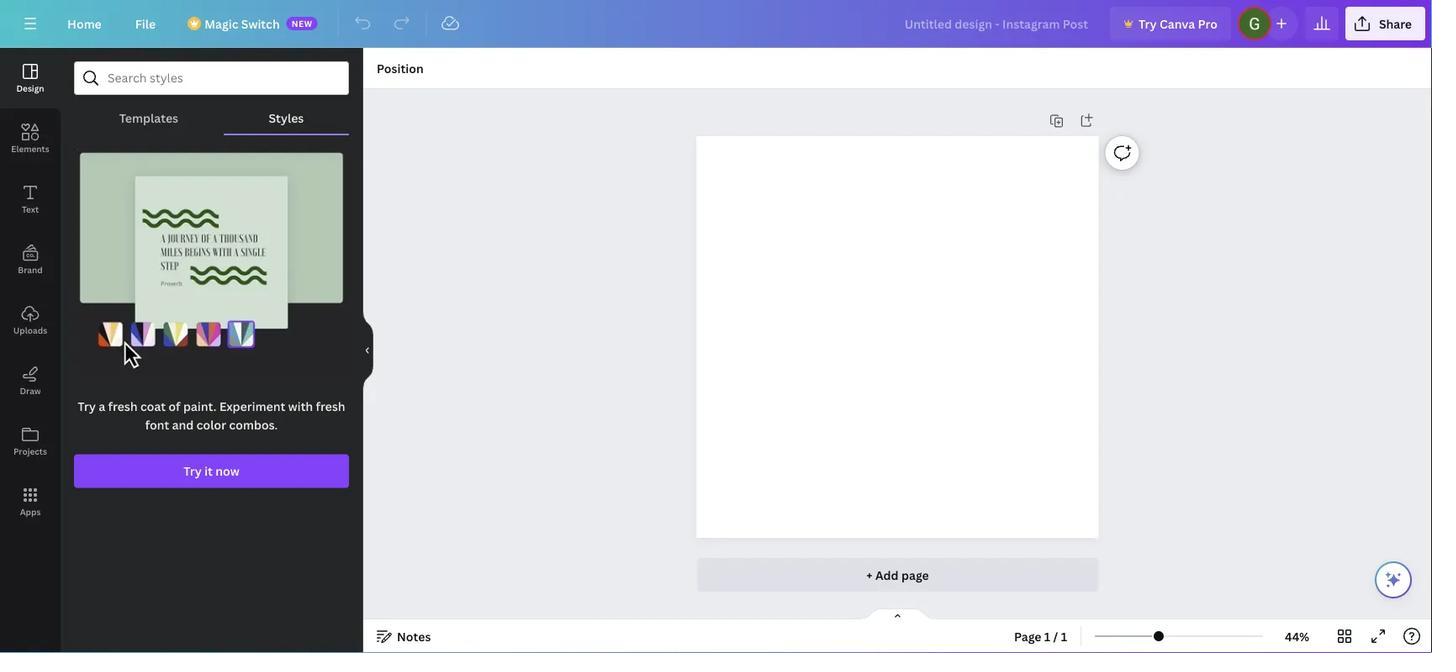 Task type: vqa. For each thing, say whether or not it's contained in the screenshot.
Limited
no



Task type: describe. For each thing, give the bounding box(es) containing it.
try for try it now
[[184, 464, 202, 480]]

it
[[205, 464, 213, 480]]

add
[[876, 568, 899, 584]]

text
[[22, 204, 39, 215]]

page 1 / 1
[[1015, 629, 1068, 645]]

switch
[[241, 16, 280, 32]]

new
[[292, 18, 313, 29]]

brand
[[18, 264, 43, 276]]

elements button
[[0, 109, 61, 169]]

notes button
[[370, 623, 438, 650]]

projects button
[[0, 411, 61, 472]]

file button
[[122, 7, 169, 40]]

canva
[[1160, 16, 1196, 32]]

side panel tab list
[[0, 48, 61, 533]]

try canva pro button
[[1111, 7, 1232, 40]]

styles
[[269, 110, 304, 126]]

position button
[[370, 55, 431, 82]]

44% button
[[1271, 623, 1325, 650]]

try canva pro
[[1139, 16, 1218, 32]]

experiment
[[219, 399, 286, 415]]

44%
[[1286, 629, 1310, 645]]

now
[[216, 464, 240, 480]]

templates
[[119, 110, 178, 126]]

+ add page button
[[697, 559, 1099, 592]]

elements
[[11, 143, 49, 154]]

design button
[[0, 48, 61, 109]]

draw button
[[0, 351, 61, 411]]

home link
[[54, 7, 115, 40]]

page
[[1015, 629, 1042, 645]]

try it now
[[184, 464, 240, 480]]

coat
[[140, 399, 166, 415]]

file
[[135, 16, 156, 32]]

Design title text field
[[892, 7, 1104, 40]]

apps button
[[0, 472, 61, 533]]

main menu bar
[[0, 0, 1433, 48]]

1 fresh from the left
[[108, 399, 138, 415]]

a
[[99, 399, 105, 415]]

/
[[1054, 629, 1059, 645]]

2 1 from the left
[[1062, 629, 1068, 645]]



Task type: locate. For each thing, give the bounding box(es) containing it.
+ add page
[[867, 568, 930, 584]]

share
[[1380, 16, 1413, 32]]

share button
[[1346, 7, 1426, 40]]

try inside try canva pro button
[[1139, 16, 1157, 32]]

try a fresh coat of paint. experiment with fresh font and color combos.
[[78, 399, 345, 433]]

notes
[[397, 629, 431, 645]]

with
[[288, 399, 313, 415]]

home
[[67, 16, 102, 32]]

1 vertical spatial try
[[78, 399, 96, 415]]

combos.
[[229, 417, 278, 433]]

brand button
[[0, 230, 61, 290]]

paint.
[[183, 399, 217, 415]]

try it now button
[[74, 455, 349, 488]]

canva assistant image
[[1384, 570, 1404, 591]]

apps
[[20, 507, 41, 518]]

1 1 from the left
[[1045, 629, 1051, 645]]

fresh
[[108, 399, 138, 415], [316, 399, 345, 415]]

projects
[[13, 446, 47, 457]]

try
[[1139, 16, 1157, 32], [78, 399, 96, 415], [184, 464, 202, 480]]

of
[[169, 399, 181, 415]]

magic switch
[[205, 16, 280, 32]]

0 horizontal spatial fresh
[[108, 399, 138, 415]]

1
[[1045, 629, 1051, 645], [1062, 629, 1068, 645]]

hide image
[[363, 310, 374, 391]]

magic
[[205, 16, 239, 32]]

2 fresh from the left
[[316, 399, 345, 415]]

try inside try a fresh coat of paint. experiment with fresh font and color combos.
[[78, 399, 96, 415]]

font
[[145, 417, 169, 433]]

try left canva
[[1139, 16, 1157, 32]]

and
[[172, 417, 194, 433]]

Search styles search field
[[108, 62, 316, 94]]

1 right "/"
[[1062, 629, 1068, 645]]

draw
[[20, 385, 41, 397]]

1 left "/"
[[1045, 629, 1051, 645]]

1 horizontal spatial fresh
[[316, 399, 345, 415]]

0 horizontal spatial 1
[[1045, 629, 1051, 645]]

1 horizontal spatial try
[[184, 464, 202, 480]]

2 horizontal spatial try
[[1139, 16, 1157, 32]]

try for try a fresh coat of paint. experiment with fresh font and color combos.
[[78, 399, 96, 415]]

show pages image
[[858, 608, 939, 622]]

2 vertical spatial try
[[184, 464, 202, 480]]

fresh right a
[[108, 399, 138, 415]]

try for try canva pro
[[1139, 16, 1157, 32]]

uploads
[[13, 325, 47, 336]]

page
[[902, 568, 930, 584]]

0 horizontal spatial try
[[78, 399, 96, 415]]

templates button
[[74, 102, 224, 134]]

try inside "try it now" button
[[184, 464, 202, 480]]

try left it at bottom left
[[184, 464, 202, 480]]

pro
[[1199, 16, 1218, 32]]

styles button
[[224, 102, 349, 134]]

1 horizontal spatial 1
[[1062, 629, 1068, 645]]

+
[[867, 568, 873, 584]]

fresh right with
[[316, 399, 345, 415]]

0 vertical spatial try
[[1139, 16, 1157, 32]]

color
[[197, 417, 226, 433]]

try left a
[[78, 399, 96, 415]]

text button
[[0, 169, 61, 230]]

position
[[377, 60, 424, 76]]

design
[[16, 82, 44, 94]]

uploads button
[[0, 290, 61, 351]]



